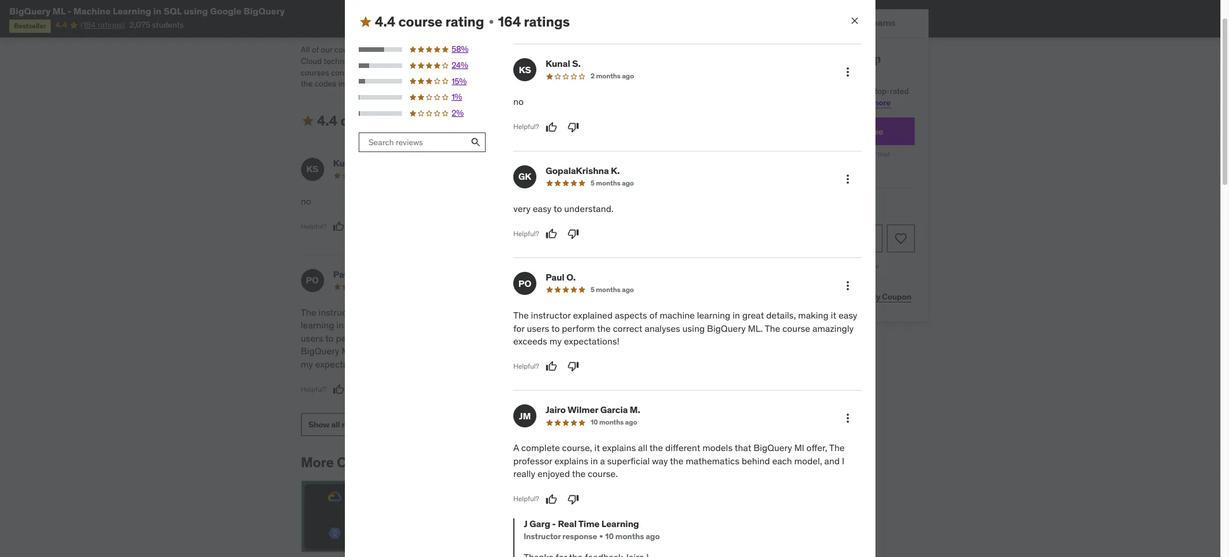 Task type: describe. For each thing, give the bounding box(es) containing it.
•
[[600, 532, 603, 542]]

1 vertical spatial m.
[[630, 405, 640, 416]]

which
[[496, 56, 518, 66]]

big
[[578, 45, 590, 55]]

15%
[[452, 76, 467, 86]]

enjoyed for mark review by jairo wilmer garcia m. as unhelpful image
[[641, 346, 674, 357]]

2%
[[452, 108, 464, 118]]

users for 'mark review by gopalakrishna k. as helpful' icon associated with mark review by gopalakrishna k. as unhelpful icon
[[527, 323, 549, 334]]

0 horizontal spatial paul
[[333, 269, 352, 280]]

google
[[210, 5, 242, 17]]

real-
[[473, 45, 493, 55]]

explained for 'mark review by gopalakrishna k. as helpful' icon associated with mark review by gopalakrishna k. as unhelpful icon
[[573, 310, 613, 322]]

5 months ago for understand.
[[591, 179, 634, 187]]

codes
[[315, 79, 336, 89]]

58% button
[[359, 44, 486, 55]]

of inside get this course, plus 11,000+ of our top-rated courses, with personal plan.
[[852, 86, 859, 97]]

1 vertical spatial 10 months ago
[[591, 419, 637, 427]]

1 horizontal spatial s.
[[572, 58, 581, 70]]

instructor
[[524, 532, 561, 542]]

top-
[[875, 86, 890, 97]]

courses up technologies
[[335, 45, 363, 55]]

30-day money-back guarantee full lifetime access apply coupon
[[781, 262, 912, 302]]

5 for aspects
[[591, 286, 595, 294]]

implementation
[[511, 45, 567, 55]]

0 vertical spatial wilmer
[[566, 269, 597, 280]]

teams
[[868, 17, 896, 29]]

for for mark review by gopalakrishna k. as unhelpful icon
[[513, 323, 525, 334]]

1 vertical spatial our
[[681, 56, 693, 66]]

full
[[800, 276, 811, 285]]

0 vertical spatial kunal s.
[[546, 58, 581, 70]]

1 horizontal spatial xsmall image
[[487, 17, 496, 27]]

0 vertical spatial garcia
[[599, 269, 627, 280]]

cancel
[[807, 165, 828, 173]]

level.
[[586, 67, 605, 78]]

really for mark review by jairo wilmer garcia m. as unhelpful image
[[617, 346, 639, 357]]

medium image
[[301, 114, 315, 128]]

4.4 course rating for no
[[375, 13, 484, 30]]

and for mark review by gopalakrishna k. as unhelpful image
[[595, 346, 610, 357]]

show all reviews
[[308, 420, 370, 430]]

0 vertical spatial jairo wilmer garcia m.
[[544, 269, 639, 280]]

$16.58
[[806, 150, 827, 159]]

very easy to understand. for mark review by gopalakrishna k. as unhelpful icon
[[513, 203, 614, 215]]

additional actions for review by gopalakrishna k. image
[[841, 172, 855, 186]]

Search reviews text field
[[359, 133, 466, 153]]

2% button
[[359, 108, 486, 119]]

no for 'mark review by gopalakrishna k. as helpful' icon related to mark review by gopalakrishna k. as unhelpful image
[[301, 195, 311, 207]]

1 vertical spatial 10
[[591, 419, 598, 427]]

analyses for 'mark review by gopalakrishna k. as helpful' icon associated with mark review by gopalakrishna k. as unhelpful icon
[[645, 323, 680, 334]]

guarantee
[[847, 262, 880, 271]]

1 horizontal spatial paul o.
[[546, 272, 576, 283]]

2,075 students
[[129, 20, 184, 30]]

coupon
[[882, 292, 912, 302]]

mark review by kunal s. as helpful image
[[546, 122, 557, 133]]

0 horizontal spatial o.
[[354, 269, 363, 280]]

rated
[[890, 86, 909, 97]]

more courses by j garg - real time learning
[[301, 454, 586, 472]]

with
[[778, 97, 794, 108]]

1 vertical spatial jairo wilmer garcia m.
[[546, 405, 640, 416]]

perform for 'mark review by gopalakrishna k. as helpful' icon associated with mark review by gopalakrishna k. as unhelpful icon
[[562, 323, 595, 334]]

try
[[777, 126, 790, 137]]

7 courses
[[393, 21, 429, 31]]

courses down real- at the top left
[[466, 56, 495, 66]]

top
[[863, 52, 881, 66]]

j inside the j garg - real time learning instructor response • 10 months ago
[[524, 518, 528, 530]]

subscribe
[[746, 52, 800, 66]]

show
[[308, 420, 330, 430]]

money-
[[806, 262, 830, 271]]

plus
[[805, 86, 820, 97]]

0 horizontal spatial mark review by paul o. as helpful image
[[333, 384, 344, 396]]

details, for mark review by gopalakrishna k. as unhelpful icon
[[766, 310, 796, 322]]

my for mark review by jairo wilmer garcia m. as helpful image
[[301, 359, 313, 370]]

0 vertical spatial m.
[[628, 269, 639, 280]]

projects.
[[397, 56, 429, 66]]

mark review by kunal s. as helpful image
[[333, 221, 344, 232]]

learn
[[849, 97, 870, 108]]

- for bigquery
[[67, 5, 71, 17]]

very for 'mark review by gopalakrishna k. as helpful' icon related to mark review by gopalakrishna k. as unhelpful image
[[512, 195, 529, 207]]

1 horizontal spatial paul
[[546, 272, 565, 283]]

30-
[[781, 262, 793, 271]]

0 vertical spatial all
[[301, 45, 310, 55]]

(164
[[81, 20, 96, 30]]

15% button
[[359, 76, 486, 87]]

1 horizontal spatial all
[[670, 56, 679, 66]]

way for 'mark review by gopalakrishna k. as helpful' icon related to mark review by gopalakrishna k. as unhelpful image
[[610, 333, 625, 344]]

i for mark review by jairo wilmer garcia m. as unhelpful icon
[[842, 456, 845, 467]]

courses for 7
[[400, 21, 429, 31]]

0 horizontal spatial s.
[[360, 157, 368, 169]]

0 horizontal spatial real
[[463, 454, 491, 472]]

&
[[624, 56, 629, 66]]

machine for mark review by gopalakrishna k. as unhelpful icon
[[660, 310, 695, 322]]

different for mark review by jairo wilmer garcia m. as unhelpful image
[[664, 307, 699, 318]]

even
[[404, 79, 421, 89]]

164 ratings for no
[[498, 13, 570, 30]]

learn more
[[849, 97, 891, 108]]

58%
[[452, 44, 469, 55]]

11,000+
[[822, 86, 850, 97]]

0 horizontal spatial po
[[306, 275, 319, 286]]

time
[[493, 45, 509, 55]]

majorly
[[519, 56, 546, 66]]

great for 'mark review by gopalakrishna k. as helpful' icon associated with mark review by gopalakrishna k. as unhelpful icon
[[743, 310, 764, 322]]

each for mark review by jairo wilmer garcia m. as unhelpful image
[[543, 346, 563, 357]]

each for mark review by jairo wilmer garcia m. as unhelpful icon
[[772, 456, 792, 467]]

1 vertical spatial jm
[[519, 411, 531, 422]]

expectations! for mark review by jairo wilmer garcia m. as helpful icon
[[564, 336, 620, 347]]

mark review by jairo wilmer garcia m. as helpful image
[[546, 494, 557, 506]]

trial
[[878, 150, 890, 159]]

4.4 for no
[[375, 13, 396, 30]]

mark review by paul o. as unhelpful image
[[567, 361, 579, 373]]

a complete course, it explains all the different models that bigquery ml offer, the professor explains in a superficial way the mathematics behind each model, and i really enjoyed the course. for mark review by jairo wilmer garcia m. as unhelpful icon
[[513, 443, 845, 480]]

mark review by jairo wilmer garcia m. as helpful image
[[544, 384, 556, 396]]

non-
[[430, 79, 448, 89]]

models for mark review by jairo wilmer garcia m. as unhelpful image
[[512, 320, 542, 331]]

instructor for 'mark review by gopalakrishna k. as helpful' icon related to mark review by gopalakrishna k. as unhelpful image
[[319, 307, 358, 318]]

5 for understand.
[[591, 179, 595, 187]]

0 horizontal spatial using
[[184, 5, 208, 17]]

0 vertical spatial jairo
[[544, 269, 564, 280]]

practicals.
[[631, 56, 668, 66]]

technical
[[448, 79, 481, 89]]

at
[[798, 150, 804, 159]]

i for mark review by jairo wilmer garcia m. as unhelpful image
[[612, 346, 615, 357]]

0 horizontal spatial j
[[411, 454, 417, 472]]

0 horizontal spatial time
[[494, 454, 526, 472]]

ratings)
[[98, 20, 125, 30]]

0 horizontal spatial paul o.
[[333, 269, 363, 280]]

a complete course, it explains all the different models that bigquery ml offer, the professor explains in a superficial way the mathematics behind each model, and i really enjoyed the course. for mark review by jairo wilmer garcia m. as unhelpful image
[[512, 307, 699, 370]]

machine for mark review by gopalakrishna k. as unhelpful image
[[447, 307, 482, 318]]

show all reviews button
[[301, 414, 378, 437]]

the instructor explained aspects of machine learning in great details, making it easy for users to perform the correct analyses using bigquery ml. the course amazingly exceeds my expectations! for 'mark review by gopalakrishna k. as helpful' icon related to mark review by gopalakrishna k. as unhelpful image
[[301, 307, 484, 370]]

day
[[793, 262, 805, 271]]

2 months ago
[[591, 72, 634, 80]]

a for mark review by jairo wilmer garcia m. as helpful icon
[[513, 443, 519, 454]]

1 vertical spatial kunal
[[333, 157, 358, 169]]

1 horizontal spatial po
[[518, 278, 532, 289]]

0 vertical spatial jm
[[518, 275, 530, 286]]

lectures
[[640, 67, 669, 78]]

correct for 'mark review by gopalakrishna k. as helpful' icon associated with mark review by gopalakrishna k. as unhelpful icon
[[613, 323, 643, 334]]

can
[[509, 79, 522, 89]]

1 horizontal spatial mark review by paul o. as helpful image
[[546, 361, 557, 373]]

great for 'mark review by gopalakrishna k. as helpful' icon related to mark review by gopalakrishna k. as unhelpful image
[[346, 320, 368, 331]]

ratings for gk
[[466, 112, 512, 130]]

understand. inside all of our courses are made keeping in mind the real-time implementation of big data, machine learning and cloud technologies in live projects. we make courses which majorly consist of hands-on & practicals. all our courses contain a detailed knowledge of a technology from scratch to advance level. course's lectures explain the codes in such a way that even a non-technical person can understand.
[[524, 79, 568, 89]]

per
[[828, 150, 838, 159]]

ago inside the j garg - real time learning instructor response • 10 months ago
[[646, 532, 660, 542]]

course. for mark review by jairo wilmer garcia m. as unhelpful image
[[512, 359, 542, 370]]

helpful? for mark review by jairo wilmer garcia m. as helpful image
[[512, 385, 538, 394]]

such
[[347, 79, 364, 89]]

1 vertical spatial personal
[[792, 126, 830, 137]]

teams button
[[835, 9, 929, 37]]

0 vertical spatial garg
[[420, 454, 451, 472]]

1 horizontal spatial -
[[454, 454, 460, 472]]

xsmall image
[[429, 117, 438, 126]]

consist
[[548, 56, 574, 66]]

0 horizontal spatial kunal s.
[[333, 157, 368, 169]]

month
[[840, 150, 860, 159]]

0 vertical spatial ks
[[519, 64, 531, 76]]

164 ratings for gk
[[440, 112, 512, 130]]

learning for 'mark review by gopalakrishna k. as helpful' icon associated with mark review by gopalakrishna k. as unhelpful icon
[[697, 310, 731, 322]]

helpful? for the rightmost the mark review by paul o. as helpful icon
[[513, 362, 539, 371]]

starting
[[771, 150, 796, 159]]

exceeds for mark review by jairo wilmer garcia m. as helpful icon
[[513, 336, 547, 347]]

mathematics for mark review by jairo wilmer garcia m. as unhelpful icon
[[686, 456, 740, 467]]

that inside all of our courses are made keeping in mind the real-time implementation of big data, machine learning and cloud technologies in live projects. we make courses which majorly consist of hands-on & practicals. all our courses contain a detailed knowledge of a technology from scratch to advance level. course's lectures explain the codes in such a way that even a non-technical person can understand.
[[388, 79, 402, 89]]

udemy's
[[815, 52, 861, 66]]

helpful? for mark review by jairo wilmer garcia m. as helpful icon
[[513, 495, 539, 504]]

0 vertical spatial 10
[[589, 283, 597, 291]]

course. for mark review by jairo wilmer garcia m. as unhelpful icon
[[588, 469, 618, 480]]

aspects for 'mark review by gopalakrishna k. as helpful' icon related to mark review by gopalakrishna k. as unhelpful image
[[402, 307, 435, 318]]

made
[[378, 45, 398, 55]]

additional actions for review by paul o. image
[[841, 279, 855, 293]]

close modal image
[[849, 15, 861, 26]]

mark review by gopalakrishna k. as unhelpful image
[[567, 229, 579, 240]]

expectations! for mark review by jairo wilmer garcia m. as helpful image
[[315, 359, 371, 370]]

course, for mark review by gopalakrishna k. as unhelpful icon
[[562, 443, 592, 454]]

subscribe to udemy's top courses
[[746, 52, 881, 81]]

2 horizontal spatial for
[[853, 126, 865, 137]]

by
[[393, 454, 409, 472]]

ratings for no
[[524, 13, 570, 30]]

plan.
[[829, 97, 847, 108]]

make
[[444, 56, 464, 66]]

this
[[761, 86, 775, 97]]

contain
[[331, 67, 358, 78]]

superficial for mark review by jairo wilmer garcia m. as unhelpful icon
[[607, 456, 650, 467]]

1 vertical spatial garcia
[[600, 405, 628, 416]]

way inside all of our courses are made keeping in mind the real-time implementation of big data, machine learning and cloud technologies in live projects. we make courses which majorly consist of hands-on & practicals. all our courses contain a detailed knowledge of a technology from scratch to advance level. course's lectures explain the codes in such a way that even a non-technical person can understand.
[[372, 79, 386, 89]]

way for 'mark review by gopalakrishna k. as helpful' icon associated with mark review by gopalakrishna k. as unhelpful icon
[[652, 456, 668, 467]]

10 inside the j garg - real time learning instructor response • 10 months ago
[[605, 532, 614, 542]]

hands-
[[585, 56, 611, 66]]

courses,
[[746, 97, 777, 108]]

1 vertical spatial jairo
[[546, 405, 566, 416]]

are
[[365, 45, 376, 55]]

knowledge of
[[397, 67, 446, 78]]

mark review by gopalakrishna k. as helpful image for mark review by gopalakrishna k. as unhelpful image
[[544, 221, 556, 232]]

medium image
[[359, 15, 373, 29]]

students
[[152, 20, 184, 30]]

all of our courses are made keeping in mind the real-time implementation of big data, machine learning and cloud technologies in live projects. we make courses which majorly consist of hands-on & practicals. all our courses contain a detailed knowledge of a technology from scratch to advance level. course's lectures explain the codes in such a way that even a non-technical person can understand.
[[301, 45, 696, 89]]

learning inside all of our courses are made keeping in mind the real-time implementation of big data, machine learning and cloud technologies in live projects. we make courses which majorly consist of hands-on & practicals. all our courses contain a detailed knowledge of a technology from scratch to advance level. course's lectures explain the codes in such a way that even a non-technical person can understand.
[[645, 45, 676, 55]]

1 horizontal spatial kunal
[[546, 58, 570, 70]]

learning inside the j garg - real time learning instructor response • 10 months ago
[[602, 518, 639, 530]]

using for 'mark review by gopalakrishna k. as helpful' icon related to mark review by gopalakrishna k. as unhelpful image
[[456, 333, 479, 344]]



Task type: locate. For each thing, give the bounding box(es) containing it.
from
[[496, 67, 513, 78]]

0 vertical spatial course,
[[777, 86, 803, 97]]

behind for mark review by jairo wilmer garcia m. as unhelpful image
[[512, 346, 540, 357]]

1% button
[[359, 92, 486, 103]]

2 horizontal spatial that
[[735, 443, 752, 454]]

the
[[460, 45, 471, 55], [301, 79, 313, 89], [648, 307, 662, 318], [597, 323, 611, 334], [371, 333, 385, 344], [628, 333, 641, 344], [676, 346, 689, 357], [650, 443, 663, 454], [670, 456, 684, 467], [572, 469, 586, 480]]

way
[[372, 79, 386, 89], [610, 333, 625, 344], [652, 456, 668, 467]]

ml
[[53, 5, 65, 17]]

helpful? for mark review by kunal s. as helpful icon
[[513, 123, 539, 131]]

our up the cloud
[[321, 45, 333, 55]]

0 horizontal spatial professor
[[513, 456, 552, 467]]

course, up the mark review by paul o. as unhelpful icon
[[561, 307, 591, 318]]

- up instructor
[[552, 518, 556, 530]]

our inside get this course, plus 11,000+ of our top-rated courses, with personal plan.
[[861, 86, 873, 97]]

machine inside all of our courses are made keeping in mind the real-time implementation of big data, machine learning and cloud technologies in live projects. we make courses which majorly consist of hands-on & practicals. all our courses contain a detailed knowledge of a technology from scratch to advance level. course's lectures explain the codes in such a way that even a non-technical person can understand.
[[612, 45, 643, 55]]

0 horizontal spatial each
[[543, 346, 563, 357]]

2 vertical spatial course,
[[562, 443, 592, 454]]

24% button
[[359, 60, 486, 71]]

courses inside the subscribe to udemy's top courses
[[746, 67, 788, 81]]

1 vertical spatial ks
[[306, 163, 319, 175]]

jm
[[518, 275, 530, 286], [519, 411, 531, 422]]

all for mark review by jairo wilmer garcia m. as helpful image
[[637, 307, 646, 318]]

mark review by jairo wilmer garcia m. as unhelpful image
[[567, 494, 579, 506]]

0 horizontal spatial amazingly
[[406, 346, 448, 357]]

1 horizontal spatial making
[[798, 310, 829, 322]]

1 vertical spatial different
[[665, 443, 701, 454]]

s. down big
[[572, 58, 581, 70]]

0 horizontal spatial -
[[67, 5, 71, 17]]

very easy to understand. for mark review by gopalakrishna k. as unhelpful image
[[512, 195, 612, 207]]

164 for no
[[498, 13, 521, 30]]

4.4 down ml
[[55, 20, 67, 30]]

using
[[184, 5, 208, 17], [683, 323, 705, 334], [456, 333, 479, 344]]

1 vertical spatial machine
[[612, 45, 643, 55]]

learning
[[697, 310, 731, 322], [301, 320, 334, 331]]

details, for mark review by gopalakrishna k. as unhelpful image
[[370, 320, 400, 331]]

xsmall image right medium image
[[375, 21, 384, 32]]

person
[[483, 79, 508, 89]]

ml for mark review by jairo wilmer garcia m. as unhelpful icon
[[795, 443, 805, 454]]

technologies
[[324, 56, 370, 66]]

behind for mark review by jairo wilmer garcia m. as unhelpful icon
[[742, 456, 770, 467]]

gopalakrishna
[[544, 157, 608, 169], [546, 165, 609, 176]]

course, inside get this course, plus 11,000+ of our top-rated courses, with personal plan.
[[777, 86, 803, 97]]

teams tab list
[[732, 9, 929, 38]]

each
[[543, 346, 563, 357], [772, 456, 792, 467]]

my
[[550, 336, 562, 347], [301, 359, 313, 370]]

models for mark review by jairo wilmer garcia m. as unhelpful icon
[[703, 443, 733, 454]]

ml.
[[748, 323, 763, 334], [342, 346, 357, 357]]

garg
[[420, 454, 451, 472], [530, 518, 550, 530]]

to inside the subscribe to udemy's top courses
[[802, 52, 813, 66]]

courses left by at bottom
[[337, 454, 390, 472]]

additional actions for review by kunal s. image
[[841, 65, 855, 79]]

j up instructor
[[524, 518, 528, 530]]

0 vertical spatial behind
[[512, 346, 540, 357]]

a for mark review by jairo wilmer garcia m. as helpful image
[[512, 307, 518, 318]]

2,075
[[129, 20, 150, 30]]

mind
[[440, 45, 458, 55]]

2 horizontal spatial -
[[552, 518, 556, 530]]

our up the explain
[[681, 56, 693, 66]]

ago
[[622, 72, 634, 80], [621, 171, 633, 180], [622, 179, 634, 187], [624, 283, 636, 291], [622, 286, 634, 294], [625, 419, 637, 427], [646, 532, 660, 542]]

sql
[[164, 5, 182, 17]]

learning up the practicals.
[[645, 45, 676, 55]]

4.4 right medium image
[[375, 13, 396, 30]]

amazingly for mark review by gopalakrishna k. as unhelpful image
[[406, 346, 448, 357]]

5 months ago for aspects
[[591, 286, 634, 294]]

aspects for 'mark review by gopalakrishna k. as helpful' icon associated with mark review by gopalakrishna k. as unhelpful icon
[[615, 310, 647, 322]]

10 months ago
[[589, 283, 636, 291], [591, 419, 637, 427]]

164 up time
[[498, 13, 521, 30]]

0 horizontal spatial exceeds
[[450, 346, 484, 357]]

xsmall image
[[487, 17, 496, 27], [375, 21, 384, 32]]

j garg - real time learning image
[[301, 0, 365, 35]]

1 vertical spatial ml
[[795, 443, 805, 454]]

4.4 course rating for gk
[[317, 112, 426, 130]]

0 vertical spatial model,
[[565, 346, 593, 357]]

1 horizontal spatial o.
[[567, 272, 576, 283]]

1 horizontal spatial models
[[703, 443, 733, 454]]

1 horizontal spatial no
[[513, 96, 524, 108]]

professor for mark review by jairo wilmer garcia m. as unhelpful image
[[656, 320, 695, 331]]

1 horizontal spatial garg
[[530, 518, 550, 530]]

exceeds
[[513, 336, 547, 347], [450, 346, 484, 357]]

and inside all of our courses are made keeping in mind the real-time implementation of big data, machine learning and cloud technologies in live projects. we make courses which majorly consist of hands-on & practicals. all our courses contain a detailed knowledge of a technology from scratch to advance level. course's lectures explain the codes in such a way that even a non-technical person can understand.
[[678, 45, 692, 55]]

mathematics for mark review by jairo wilmer garcia m. as unhelpful image
[[643, 333, 697, 344]]

learn more link
[[849, 97, 891, 108]]

course. up the j garg - real time learning instructor response • 10 months ago
[[588, 469, 618, 480]]

1 vertical spatial i
[[842, 456, 845, 467]]

1 horizontal spatial kunal s.
[[546, 58, 581, 70]]

get this course, plus 11,000+ of our top-rated courses, with personal plan.
[[746, 86, 909, 108]]

very for 'mark review by gopalakrishna k. as helpful' icon associated with mark review by gopalakrishna k. as unhelpful icon
[[513, 203, 531, 215]]

j garg - real time learning instructor response • 10 months ago
[[524, 518, 660, 542]]

different for mark review by jairo wilmer garcia m. as unhelpful icon
[[665, 443, 701, 454]]

my for mark review by jairo wilmer garcia m. as helpful icon
[[550, 336, 562, 347]]

easy
[[531, 195, 550, 207], [533, 203, 552, 215], [839, 310, 858, 322], [443, 320, 461, 331]]

lifetime
[[812, 276, 838, 285]]

0 horizontal spatial ml.
[[342, 346, 357, 357]]

offer, for mark review by jairo wilmer garcia m. as unhelpful image
[[616, 320, 637, 331]]

all up the explain
[[670, 56, 679, 66]]

details,
[[766, 310, 796, 322], [370, 320, 400, 331]]

jairo wilmer garcia m. down mark review by gopalakrishna k. as unhelpful icon
[[544, 269, 639, 280]]

0 horizontal spatial models
[[512, 320, 542, 331]]

and for mark review by gopalakrishna k. as unhelpful icon
[[825, 456, 840, 467]]

0 horizontal spatial machine
[[73, 5, 111, 17]]

rating up the 58%
[[446, 13, 484, 30]]

access
[[839, 276, 861, 285]]

s. down search reviews text box
[[360, 157, 368, 169]]

keeping
[[400, 45, 429, 55]]

24%
[[452, 60, 468, 70]]

- right ml
[[67, 5, 71, 17]]

real inside the j garg - real time learning instructor response • 10 months ago
[[558, 518, 577, 530]]

0 vertical spatial our
[[321, 45, 333, 55]]

0 vertical spatial 10 months ago
[[589, 283, 636, 291]]

ml. for 'mark review by gopalakrishna k. as helpful' icon related to mark review by gopalakrishna k. as unhelpful image
[[342, 346, 357, 357]]

garg right by at bottom
[[420, 454, 451, 472]]

s.
[[572, 58, 581, 70], [360, 157, 368, 169]]

0 horizontal spatial ks
[[306, 163, 319, 175]]

learning up '•' in the left of the page
[[602, 518, 639, 530]]

0 vertical spatial -
[[67, 5, 71, 17]]

users for 'mark review by gopalakrishna k. as helpful' icon related to mark review by gopalakrishna k. as unhelpful image
[[301, 333, 323, 344]]

4.4 course rating up 58% "button"
[[375, 13, 484, 30]]

mark review by jairo wilmer garcia m. as unhelpful image
[[566, 384, 578, 396]]

7
[[393, 21, 398, 31]]

4.4 course rating down such
[[317, 112, 426, 130]]

personal down plus
[[796, 97, 827, 108]]

1 horizontal spatial each
[[772, 456, 792, 467]]

the instructor explained aspects of machine learning in great details, making it easy for users to perform the correct analyses using bigquery ml. the course amazingly exceeds my expectations!
[[301, 307, 484, 370], [513, 310, 858, 347]]

ratings up submit search 'image'
[[466, 112, 512, 130]]

making for mark review by gopalakrishna k. as unhelpful image
[[402, 320, 433, 331]]

1 vertical spatial models
[[703, 443, 733, 454]]

1 vertical spatial really
[[513, 469, 535, 480]]

1 horizontal spatial ratings
[[524, 13, 570, 30]]

mark review by paul o. as helpful image up show all reviews
[[333, 384, 344, 396]]

our up learn more link
[[861, 86, 873, 97]]

mark review by paul o. as helpful image left the mark review by paul o. as unhelpful icon
[[546, 361, 557, 373]]

1 vertical spatial course.
[[588, 469, 618, 480]]

po
[[306, 275, 319, 286], [518, 278, 532, 289]]

that for 'mark review by gopalakrishna k. as helpful' icon associated with mark review by gopalakrishna k. as unhelpful icon
[[735, 443, 752, 454]]

1 horizontal spatial machine
[[612, 45, 643, 55]]

164 ratings up implementation
[[498, 13, 570, 30]]

courses down subscribe
[[746, 67, 788, 81]]

ml. for 'mark review by gopalakrishna k. as helpful' icon associated with mark review by gopalakrishna k. as unhelpful icon
[[748, 323, 763, 334]]

courses right 7 on the top of the page
[[400, 21, 429, 31]]

- for j
[[552, 518, 556, 530]]

mark review by paul o. as helpful image
[[546, 361, 557, 373], [333, 384, 344, 396]]

explained for 'mark review by gopalakrishna k. as helpful' icon related to mark review by gopalakrishna k. as unhelpful image
[[361, 307, 400, 318]]

0 vertical spatial way
[[372, 79, 386, 89]]

plan
[[832, 126, 851, 137]]

offer, for mark review by jairo wilmer garcia m. as unhelpful icon
[[807, 443, 828, 454]]

ks up can
[[519, 64, 531, 76]]

2 vertical spatial -
[[552, 518, 556, 530]]

superficial for mark review by jairo wilmer garcia m. as unhelpful image
[[565, 333, 607, 344]]

ks down medium icon
[[306, 163, 319, 175]]

1 vertical spatial each
[[772, 456, 792, 467]]

helpful? for 'mark review by gopalakrishna k. as helpful' icon related to mark review by gopalakrishna k. as unhelpful image
[[512, 222, 538, 231]]

a
[[360, 67, 364, 78], [366, 79, 370, 89], [423, 79, 428, 89], [558, 333, 563, 344], [600, 456, 605, 467]]

try personal plan for free link
[[746, 118, 915, 146]]

0 horizontal spatial 4.4
[[55, 20, 67, 30]]

personal inside get this course, plus 11,000+ of our top-rated courses, with personal plan.
[[796, 97, 827, 108]]

complete for mark review by jairo wilmer garcia m. as helpful icon
[[521, 443, 560, 454]]

analyses
[[645, 323, 680, 334], [419, 333, 454, 344]]

course. left the mark review by paul o. as unhelpful icon
[[512, 359, 542, 370]]

analyses for 'mark review by gopalakrishna k. as helpful' icon related to mark review by gopalakrishna k. as unhelpful image
[[419, 333, 454, 344]]

months inside the j garg - real time learning instructor response • 10 months ago
[[616, 532, 644, 542]]

rating up search reviews text box
[[388, 112, 426, 130]]

all inside "button"
[[331, 420, 340, 430]]

j right by at bottom
[[411, 454, 417, 472]]

1%
[[452, 92, 462, 102]]

0 vertical spatial offer,
[[616, 320, 637, 331]]

a
[[512, 307, 518, 318], [513, 443, 519, 454]]

machine up (164
[[73, 5, 111, 17]]

ml for mark review by jairo wilmer garcia m. as unhelpful image
[[604, 320, 614, 331]]

model,
[[565, 346, 593, 357], [795, 456, 822, 467]]

1 vertical spatial expectations!
[[315, 359, 371, 370]]

rating for gk
[[388, 112, 426, 130]]

response
[[563, 532, 597, 542]]

jairo wilmer garcia m. down mark review by jairo wilmer garcia m. as unhelpful image
[[546, 405, 640, 416]]

(164 ratings)
[[81, 20, 125, 30]]

1 vertical spatial no
[[301, 195, 311, 207]]

course
[[399, 13, 443, 30], [341, 112, 385, 130], [783, 323, 811, 334], [376, 346, 404, 357]]

all
[[301, 45, 310, 55], [670, 56, 679, 66]]

4.4
[[375, 13, 396, 30], [55, 20, 67, 30], [317, 112, 338, 130]]

exceeds for mark review by jairo wilmer garcia m. as helpful image
[[450, 346, 484, 357]]

1 vertical spatial mark review by paul o. as helpful image
[[333, 384, 344, 396]]

the instructor explained aspects of machine learning in great details, making it easy for users to perform the correct analyses using bigquery ml. the course amazingly exceeds my expectations! for 'mark review by gopalakrishna k. as helpful' icon associated with mark review by gopalakrishna k. as unhelpful icon
[[513, 310, 858, 347]]

live
[[381, 56, 395, 66]]

0 vertical spatial a complete course, it explains all the different models that bigquery ml offer, the professor explains in a superficial way the mathematics behind each model, and i really enjoyed the course.
[[512, 307, 699, 370]]

0 vertical spatial professor
[[656, 320, 695, 331]]

0 vertical spatial personal
[[796, 97, 827, 108]]

we
[[431, 56, 443, 66]]

2 horizontal spatial way
[[652, 456, 668, 467]]

instructor for 'mark review by gopalakrishna k. as helpful' icon associated with mark review by gopalakrishna k. as unhelpful icon
[[531, 310, 571, 322]]

superficial
[[565, 333, 607, 344], [607, 456, 650, 467]]

making for mark review by gopalakrishna k. as unhelpful icon
[[798, 310, 829, 322]]

personal up $16.58
[[792, 126, 830, 137]]

courses
[[335, 45, 363, 55], [466, 56, 495, 66], [746, 67, 788, 81], [301, 67, 329, 78]]

0 vertical spatial no
[[513, 96, 524, 108]]

all up the cloud
[[301, 45, 310, 55]]

4.4 right medium icon
[[317, 112, 338, 130]]

really for mark review by jairo wilmer garcia m. as unhelpful icon
[[513, 469, 535, 480]]

understand.
[[524, 79, 568, 89], [563, 195, 612, 207], [564, 203, 614, 215]]

amazingly for mark review by gopalakrishna k. as unhelpful icon
[[813, 323, 854, 334]]

0 vertical spatial different
[[664, 307, 699, 318]]

0 horizontal spatial instructor
[[319, 307, 358, 318]]

course, up mark review by jairo wilmer garcia m. as unhelpful icon
[[562, 443, 592, 454]]

enjoyed
[[641, 346, 674, 357], [538, 469, 570, 480]]

- inside the j garg - real time learning instructor response • 10 months ago
[[552, 518, 556, 530]]

course's
[[607, 67, 638, 78]]

4.4 for gk
[[317, 112, 338, 130]]

perform for 'mark review by gopalakrishna k. as helpful' icon related to mark review by gopalakrishna k. as unhelpful image
[[336, 333, 369, 344]]

1 horizontal spatial explained
[[573, 310, 613, 322]]

mark review by gopalakrishna k. as helpful image
[[544, 221, 556, 232], [546, 229, 557, 240]]

jairo wilmer garcia m.
[[544, 269, 639, 280], [546, 405, 640, 416]]

0 horizontal spatial ml
[[604, 320, 614, 331]]

0 vertical spatial rating
[[446, 13, 484, 30]]

1 horizontal spatial perform
[[562, 323, 595, 334]]

paul o. down mark review by kunal s. as helpful image
[[333, 269, 363, 280]]

detailed
[[366, 67, 395, 78]]

apply
[[859, 292, 881, 302]]

understand. for mark review by gopalakrishna k. as unhelpful image
[[563, 195, 612, 207]]

using for 'mark review by gopalakrishna k. as helpful' icon associated with mark review by gopalakrishna k. as unhelpful icon
[[683, 323, 705, 334]]

1 horizontal spatial machine
[[660, 310, 695, 322]]

1 vertical spatial wilmer
[[568, 405, 598, 416]]

for for mark review by gopalakrishna k. as unhelpful image
[[464, 320, 475, 331]]

try personal plan for free
[[777, 126, 884, 137]]

that for 'mark review by gopalakrishna k. as helpful' icon related to mark review by gopalakrishna k. as unhelpful image
[[544, 320, 561, 331]]

reviews
[[342, 420, 370, 430]]

wilmer down mark review by jairo wilmer garcia m. as unhelpful image
[[568, 405, 598, 416]]

all for mark review by jairo wilmer garcia m. as helpful icon
[[638, 443, 648, 454]]

it
[[593, 307, 599, 318], [831, 310, 837, 322], [435, 320, 440, 331], [595, 443, 600, 454]]

1 vertical spatial and
[[595, 346, 610, 357]]

164 right xsmall icon
[[440, 112, 463, 130]]

time
[[494, 454, 526, 472], [579, 518, 600, 530]]

1 horizontal spatial 4.4
[[317, 112, 338, 130]]

1 vertical spatial my
[[301, 359, 313, 370]]

garg up instructor
[[530, 518, 550, 530]]

back
[[830, 262, 845, 271]]

0 horizontal spatial kunal
[[333, 157, 358, 169]]

1 horizontal spatial analyses
[[645, 323, 680, 334]]

0 vertical spatial models
[[512, 320, 542, 331]]

garg inside the j garg - real time learning instructor response • 10 months ago
[[530, 518, 550, 530]]

time inside the j garg - real time learning instructor response • 10 months ago
[[579, 518, 600, 530]]

submit search image
[[470, 137, 481, 149]]

for
[[853, 126, 865, 137], [464, 320, 475, 331], [513, 323, 525, 334]]

0 vertical spatial j
[[411, 454, 417, 472]]

complete for mark review by jairo wilmer garcia m. as helpful image
[[520, 307, 559, 318]]

advance
[[553, 67, 584, 78]]

0 vertical spatial that
[[388, 79, 402, 89]]

behind
[[512, 346, 540, 357], [742, 456, 770, 467]]

a complete course, it explains all the different models that bigquery ml offer, the professor explains in a superficial way the mathematics behind each model, and i really enjoyed the course.
[[512, 307, 699, 370], [513, 443, 845, 480]]

paul o. down mark review by gopalakrishna k. as unhelpful icon
[[546, 272, 576, 283]]

mark review by gopalakrishna k. as helpful image for mark review by gopalakrishna k. as unhelpful icon
[[546, 229, 557, 240]]

1 vertical spatial complete
[[521, 443, 560, 454]]

course,
[[777, 86, 803, 97], [561, 307, 591, 318], [562, 443, 592, 454]]

machine up &
[[612, 45, 643, 55]]

rating for no
[[446, 13, 484, 30]]

0 horizontal spatial 164
[[440, 112, 463, 130]]

0 vertical spatial all
[[637, 307, 646, 318]]

wishlist image
[[894, 232, 908, 246]]

0 horizontal spatial the instructor explained aspects of machine learning in great details, making it easy for users to perform the correct analyses using bigquery ml. the course amazingly exceeds my expectations!
[[301, 307, 484, 370]]

0 horizontal spatial correct
[[387, 333, 416, 344]]

additional actions for review by jairo wilmer garcia m. image
[[841, 412, 855, 426]]

0 vertical spatial superficial
[[565, 333, 607, 344]]

0 vertical spatial amazingly
[[813, 323, 854, 334]]

personal
[[796, 97, 827, 108], [792, 126, 830, 137]]

1 vertical spatial offer,
[[807, 443, 828, 454]]

4.4 course rating
[[375, 13, 484, 30], [317, 112, 426, 130]]

cloud
[[301, 56, 322, 66]]

- right by at bottom
[[454, 454, 460, 472]]

0 vertical spatial mark review by paul o. as helpful image
[[546, 361, 557, 373]]

1 vertical spatial j
[[524, 518, 528, 530]]

164 for gk
[[440, 112, 463, 130]]

0 horizontal spatial offer,
[[616, 320, 637, 331]]

learning
[[113, 5, 151, 17], [645, 45, 676, 55], [529, 454, 586, 472], [602, 518, 639, 530]]

0 horizontal spatial way
[[372, 79, 386, 89]]

courses down the cloud
[[301, 67, 329, 78]]

course, up with
[[777, 86, 803, 97]]

m.
[[628, 269, 639, 280], [630, 405, 640, 416]]

apply coupon button
[[856, 286, 915, 309]]

learning up 2,075
[[113, 5, 151, 17]]

5 months ago
[[589, 171, 633, 180], [591, 179, 634, 187], [591, 286, 634, 294]]

mark review by gopalakrishna k. as unhelpful image
[[566, 221, 578, 232]]

1 vertical spatial way
[[610, 333, 625, 344]]

correct
[[613, 323, 643, 334], [387, 333, 416, 344]]

learning up mark review by jairo wilmer garcia m. as helpful icon
[[529, 454, 586, 472]]

0 horizontal spatial model,
[[565, 346, 593, 357]]

model, for mark review by jairo wilmer garcia m. as unhelpful image
[[565, 346, 593, 357]]

164 ratings up submit search 'image'
[[440, 112, 512, 130]]

professor for mark review by jairo wilmer garcia m. as unhelpful icon
[[513, 456, 552, 467]]

0 horizontal spatial explained
[[361, 307, 400, 318]]

mark review by kunal s. as unhelpful image
[[567, 122, 579, 133]]

1 horizontal spatial course.
[[588, 469, 618, 480]]

1 horizontal spatial amazingly
[[813, 323, 854, 334]]

xsmall image up real- at the top left
[[487, 17, 496, 27]]

professor
[[656, 320, 695, 331], [513, 456, 552, 467]]

to inside all of our courses are made keeping in mind the real-time implementation of big data, machine learning and cloud technologies in live projects. we make courses which majorly consist of hands-on & practicals. all our courses contain a detailed knowledge of a technology from scratch to advance level. course's lectures explain the codes in such a way that even a non-technical person can understand.
[[544, 67, 552, 78]]

correct for 'mark review by gopalakrishna k. as helpful' icon related to mark review by gopalakrishna k. as unhelpful image
[[387, 333, 416, 344]]

course, for mark review by gopalakrishna k. as unhelpful image
[[561, 307, 591, 318]]

to
[[802, 52, 813, 66], [544, 67, 552, 78], [552, 195, 561, 207], [554, 203, 562, 215], [552, 323, 560, 334], [325, 333, 334, 344]]

1 horizontal spatial j
[[524, 518, 528, 530]]

explains
[[601, 307, 635, 318], [512, 333, 546, 344], [602, 443, 636, 454], [555, 456, 588, 467]]

more
[[301, 454, 334, 472]]

helpful? for 'mark review by gopalakrishna k. as helpful' icon associated with mark review by gopalakrishna k. as unhelpful icon
[[513, 230, 539, 238]]

ratings up implementation
[[524, 13, 570, 30]]

after
[[862, 150, 876, 159]]

model, for mark review by jairo wilmer garcia m. as unhelpful icon
[[795, 456, 822, 467]]

0 horizontal spatial perform
[[336, 333, 369, 344]]

0 horizontal spatial xsmall image
[[375, 21, 384, 32]]

wilmer down mark review by gopalakrishna k. as unhelpful icon
[[566, 269, 597, 280]]

1 horizontal spatial 164
[[498, 13, 521, 30]]

machine
[[73, 5, 111, 17], [612, 45, 643, 55]]

enjoyed for mark review by jairo wilmer garcia m. as unhelpful icon
[[538, 469, 570, 480]]

0 vertical spatial machine
[[73, 5, 111, 17]]

anytime
[[830, 165, 854, 173]]



Task type: vqa. For each thing, say whether or not it's contained in the screenshot.


